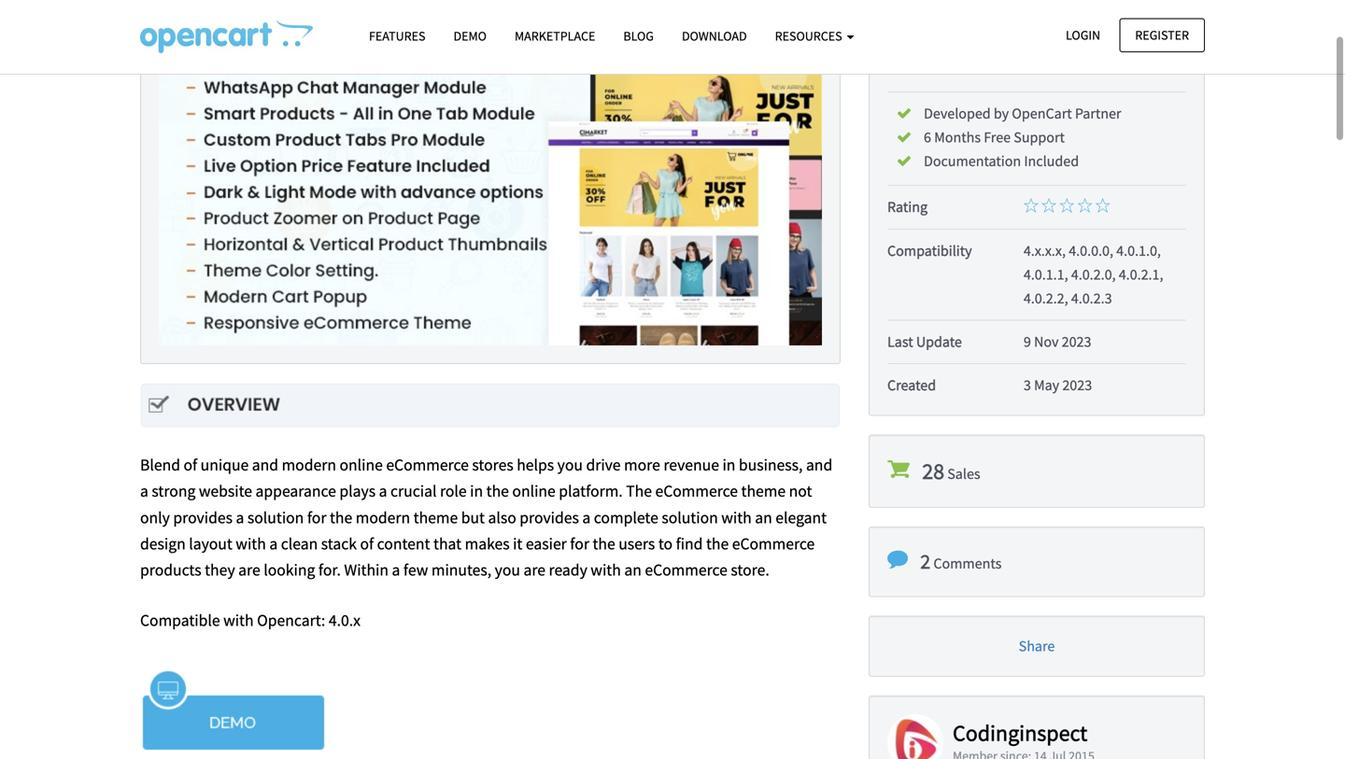 Task type: vqa. For each thing, say whether or not it's contained in the screenshot.
the bottommost "server"
no



Task type: describe. For each thing, give the bounding box(es) containing it.
included
[[1025, 152, 1080, 171]]

28
[[923, 458, 945, 486]]

opencart - cimarket - multipurpose opencart 4x theme image
[[140, 20, 313, 53]]

clean
[[281, 534, 318, 555]]

a left few
[[392, 560, 400, 581]]

stack
[[321, 534, 357, 555]]

compatible with opencart: 4.0.x
[[140, 610, 361, 631]]

find
[[676, 534, 703, 555]]

created
[[888, 376, 937, 395]]

1 horizontal spatial in
[[723, 455, 736, 476]]

2 are from the left
[[524, 560, 546, 581]]

easier
[[526, 534, 567, 555]]

nov
[[1035, 333, 1059, 351]]

1 horizontal spatial theme
[[742, 481, 786, 502]]

1 and from the left
[[252, 455, 279, 476]]

resources link
[[761, 20, 869, 52]]

register link
[[1120, 18, 1206, 52]]

4.x.x.x, 4.0.0.0, 4.0.1.0, 4.0.1.1, 4.0.2.0, 4.0.2.1, 4.0.2.2, 4.0.2.3
[[1024, 241, 1164, 308]]

demo
[[454, 28, 487, 44]]

login link
[[1050, 18, 1117, 52]]

codinginspect
[[953, 720, 1088, 748]]

revenue
[[664, 455, 720, 476]]

features link
[[355, 20, 440, 52]]

developed by opencart partner 6 months free support documentation included
[[924, 104, 1122, 171]]

$29.99
[[1136, 51, 1187, 74]]

also
[[488, 507, 517, 528]]

share
[[1019, 637, 1055, 656]]

1 horizontal spatial of
[[360, 534, 374, 555]]

cart mini image
[[888, 459, 910, 481]]

ecommerce up crucial
[[386, 455, 469, 476]]

0 horizontal spatial of
[[184, 455, 197, 476]]

business,
[[739, 455, 803, 476]]

4 star light o image from the left
[[1096, 198, 1111, 213]]

role
[[440, 481, 467, 502]]

4.0.2.0,
[[1072, 265, 1116, 284]]

3 may 2023
[[1024, 376, 1093, 395]]

blend
[[140, 455, 180, 476]]

1 horizontal spatial modern
[[356, 507, 410, 528]]

ecommerce up store.
[[732, 534, 815, 555]]

0 horizontal spatial online
[[340, 455, 383, 476]]

28 sales
[[923, 458, 981, 486]]

a left clean
[[269, 534, 278, 555]]

1 vertical spatial for
[[570, 534, 590, 555]]

a right plays
[[379, 481, 387, 502]]

content
[[377, 534, 430, 555]]

unique
[[201, 455, 249, 476]]

4.0.1.1,
[[1024, 265, 1069, 284]]

complete
[[594, 507, 659, 528]]

price
[[888, 51, 927, 74]]

demo link
[[440, 20, 501, 52]]

4.0.2.3
[[1072, 289, 1113, 308]]

1 are from the left
[[238, 560, 260, 581]]

the left users
[[593, 534, 616, 555]]

1 horizontal spatial you
[[558, 455, 583, 476]]

6
[[924, 128, 932, 147]]

download
[[682, 28, 747, 44]]

it
[[513, 534, 523, 555]]

documentation
[[924, 152, 1022, 171]]

rating
[[888, 198, 928, 217]]

crucial
[[391, 481, 437, 502]]

star light o image
[[1060, 198, 1075, 213]]

comments
[[934, 555, 1002, 574]]

developed
[[924, 104, 991, 123]]

website
[[199, 481, 252, 502]]

4.0.1.0,
[[1117, 241, 1162, 260]]

2 solution from the left
[[662, 507, 718, 528]]

store.
[[731, 560, 770, 581]]

not
[[789, 481, 813, 502]]

1 provides from the left
[[173, 507, 233, 528]]

looking
[[264, 560, 315, 581]]

1 solution from the left
[[248, 507, 304, 528]]

0 horizontal spatial in
[[470, 481, 483, 502]]

last
[[888, 333, 914, 351]]

elegant
[[776, 507, 827, 528]]

2 star light o image from the left
[[1042, 198, 1057, 213]]

strong
[[152, 481, 196, 502]]

plays
[[340, 481, 376, 502]]

layout
[[189, 534, 233, 555]]

few
[[404, 560, 428, 581]]

opencart
[[1012, 104, 1073, 123]]

for.
[[319, 560, 341, 581]]

a down website
[[236, 507, 244, 528]]

resources
[[775, 28, 845, 44]]

1 star light o image from the left
[[1024, 198, 1039, 213]]

0 vertical spatial for
[[307, 507, 327, 528]]

cimarket - multipurpose opencart 4x theme image
[[159, 0, 822, 346]]

may
[[1035, 376, 1060, 395]]

within
[[344, 560, 389, 581]]

appearance
[[256, 481, 336, 502]]

2 and from the left
[[807, 455, 833, 476]]

with left the opencart:
[[223, 610, 254, 631]]

4.0.2.1,
[[1119, 265, 1164, 284]]

2 provides from the left
[[520, 507, 579, 528]]

products
[[140, 560, 201, 581]]

platform.
[[559, 481, 623, 502]]

users
[[619, 534, 655, 555]]

opencart:
[[257, 610, 326, 631]]



Task type: locate. For each thing, give the bounding box(es) containing it.
star light o image
[[1024, 198, 1039, 213], [1042, 198, 1057, 213], [1078, 198, 1093, 213], [1096, 198, 1111, 213]]

0 horizontal spatial and
[[252, 455, 279, 476]]

free
[[984, 128, 1011, 147]]

in right role
[[470, 481, 483, 502]]

2
[[921, 549, 931, 575]]

more
[[624, 455, 661, 476]]

update
[[917, 333, 963, 351]]

you down the it
[[495, 560, 521, 581]]

0 vertical spatial you
[[558, 455, 583, 476]]

an
[[755, 507, 773, 528], [625, 560, 642, 581]]

are down "easier"
[[524, 560, 546, 581]]

download link
[[668, 20, 761, 52]]

0 horizontal spatial for
[[307, 507, 327, 528]]

with up store.
[[722, 507, 752, 528]]

online down helps
[[513, 481, 556, 502]]

codinginspect image
[[888, 715, 944, 760]]

3
[[1024, 376, 1032, 395]]

that
[[434, 534, 462, 555]]

share link
[[1019, 637, 1055, 656]]

0 vertical spatial 2023
[[1062, 333, 1092, 351]]

ecommerce down the revenue
[[656, 481, 738, 502]]

blend of unique and modern online ecommerce stores helps you drive more revenue in business, and a strong website appearance plays a crucial role in the online platform. the ecommerce theme not only provides a solution for the modern theme but also provides a complete solution with an elegant design layout with a clean stack of content that makes it easier for the users to find the ecommerce products they are looking for. within a few minutes, you are ready with an ecommerce store.
[[140, 455, 833, 581]]

0 horizontal spatial modern
[[282, 455, 336, 476]]

the up stack
[[330, 507, 353, 528]]

blog
[[624, 28, 654, 44]]

provides
[[173, 507, 233, 528], [520, 507, 579, 528]]

0 horizontal spatial theme
[[414, 507, 458, 528]]

3 star light o image from the left
[[1078, 198, 1093, 213]]

2023 for 9 nov 2023
[[1062, 333, 1092, 351]]

with right ready
[[591, 560, 621, 581]]

register
[[1136, 27, 1190, 43]]

for up ready
[[570, 534, 590, 555]]

drive
[[586, 455, 621, 476]]

0 vertical spatial in
[[723, 455, 736, 476]]

1 vertical spatial theme
[[414, 507, 458, 528]]

1 vertical spatial 2023
[[1063, 376, 1093, 395]]

by
[[994, 104, 1009, 123]]

they
[[205, 560, 235, 581]]

marketplace
[[515, 28, 596, 44]]

features
[[369, 28, 426, 44]]

but
[[461, 507, 485, 528]]

minutes,
[[432, 560, 492, 581]]

0 vertical spatial modern
[[282, 455, 336, 476]]

an down users
[[625, 560, 642, 581]]

0 horizontal spatial an
[[625, 560, 642, 581]]

comment image
[[888, 550, 908, 571]]

with right layout
[[236, 534, 266, 555]]

of right blend at the bottom
[[184, 455, 197, 476]]

2023 right may
[[1063, 376, 1093, 395]]

2023 for 3 may 2023
[[1063, 376, 1093, 395]]

of up within
[[360, 534, 374, 555]]

a
[[140, 481, 148, 502], [379, 481, 387, 502], [236, 507, 244, 528], [583, 507, 591, 528], [269, 534, 278, 555], [392, 560, 400, 581]]

online
[[340, 455, 383, 476], [513, 481, 556, 502]]

the up the also
[[487, 481, 509, 502]]

in
[[723, 455, 736, 476], [470, 481, 483, 502]]

solution up find
[[662, 507, 718, 528]]

provides up layout
[[173, 507, 233, 528]]

9
[[1024, 333, 1032, 351]]

1 vertical spatial you
[[495, 560, 521, 581]]

1 vertical spatial modern
[[356, 507, 410, 528]]

0 horizontal spatial are
[[238, 560, 260, 581]]

months
[[935, 128, 981, 147]]

compatibility
[[888, 241, 973, 260]]

1 horizontal spatial provides
[[520, 507, 579, 528]]

2 comments
[[921, 549, 1002, 575]]

modern
[[282, 455, 336, 476], [356, 507, 410, 528]]

to
[[659, 534, 673, 555]]

and
[[252, 455, 279, 476], [807, 455, 833, 476]]

9 nov 2023
[[1024, 333, 1092, 351]]

for
[[307, 507, 327, 528], [570, 534, 590, 555]]

last update
[[888, 333, 963, 351]]

0 horizontal spatial solution
[[248, 507, 304, 528]]

0 vertical spatial theme
[[742, 481, 786, 502]]

1 horizontal spatial solution
[[662, 507, 718, 528]]

0 vertical spatial of
[[184, 455, 197, 476]]

4.0.x
[[329, 610, 361, 631]]

4.x.x.x,
[[1024, 241, 1066, 260]]

online up plays
[[340, 455, 383, 476]]

sales
[[948, 465, 981, 484]]

provides up "easier"
[[520, 507, 579, 528]]

modern up content
[[356, 507, 410, 528]]

stores
[[472, 455, 514, 476]]

1 horizontal spatial an
[[755, 507, 773, 528]]

the
[[487, 481, 509, 502], [330, 507, 353, 528], [593, 534, 616, 555], [707, 534, 729, 555]]

ecommerce
[[386, 455, 469, 476], [656, 481, 738, 502], [732, 534, 815, 555], [645, 560, 728, 581]]

you
[[558, 455, 583, 476], [495, 560, 521, 581]]

for up clean
[[307, 507, 327, 528]]

you left drive
[[558, 455, 583, 476]]

1 horizontal spatial online
[[513, 481, 556, 502]]

2023 right nov
[[1062, 333, 1092, 351]]

0 vertical spatial online
[[340, 455, 383, 476]]

4.0.0.0,
[[1069, 241, 1114, 260]]

1 horizontal spatial for
[[570, 534, 590, 555]]

1 vertical spatial of
[[360, 534, 374, 555]]

a down platform.
[[583, 507, 591, 528]]

are right they in the bottom of the page
[[238, 560, 260, 581]]

an left elegant
[[755, 507, 773, 528]]

and up appearance
[[252, 455, 279, 476]]

theme up that
[[414, 507, 458, 528]]

compatible
[[140, 610, 220, 631]]

solution down appearance
[[248, 507, 304, 528]]

0 vertical spatial an
[[755, 507, 773, 528]]

are
[[238, 560, 260, 581], [524, 560, 546, 581]]

1 vertical spatial online
[[513, 481, 556, 502]]

ready
[[549, 560, 588, 581]]

ecommerce down find
[[645, 560, 728, 581]]

2023
[[1062, 333, 1092, 351], [1063, 376, 1093, 395]]

theme down business,
[[742, 481, 786, 502]]

support
[[1014, 128, 1065, 147]]

1 horizontal spatial are
[[524, 560, 546, 581]]

helps
[[517, 455, 554, 476]]

a up only at the bottom
[[140, 481, 148, 502]]

design
[[140, 534, 186, 555]]

0 horizontal spatial provides
[[173, 507, 233, 528]]

modern up appearance
[[282, 455, 336, 476]]

theme
[[742, 481, 786, 502], [414, 507, 458, 528]]

1 vertical spatial an
[[625, 560, 642, 581]]

in right the revenue
[[723, 455, 736, 476]]

only
[[140, 507, 170, 528]]

login
[[1066, 27, 1101, 43]]

the
[[626, 481, 652, 502]]

1 vertical spatial in
[[470, 481, 483, 502]]

partner
[[1076, 104, 1122, 123]]

0 horizontal spatial you
[[495, 560, 521, 581]]

the right find
[[707, 534, 729, 555]]

1 horizontal spatial and
[[807, 455, 833, 476]]

of
[[184, 455, 197, 476], [360, 534, 374, 555]]

and up not
[[807, 455, 833, 476]]

blog link
[[610, 20, 668, 52]]



